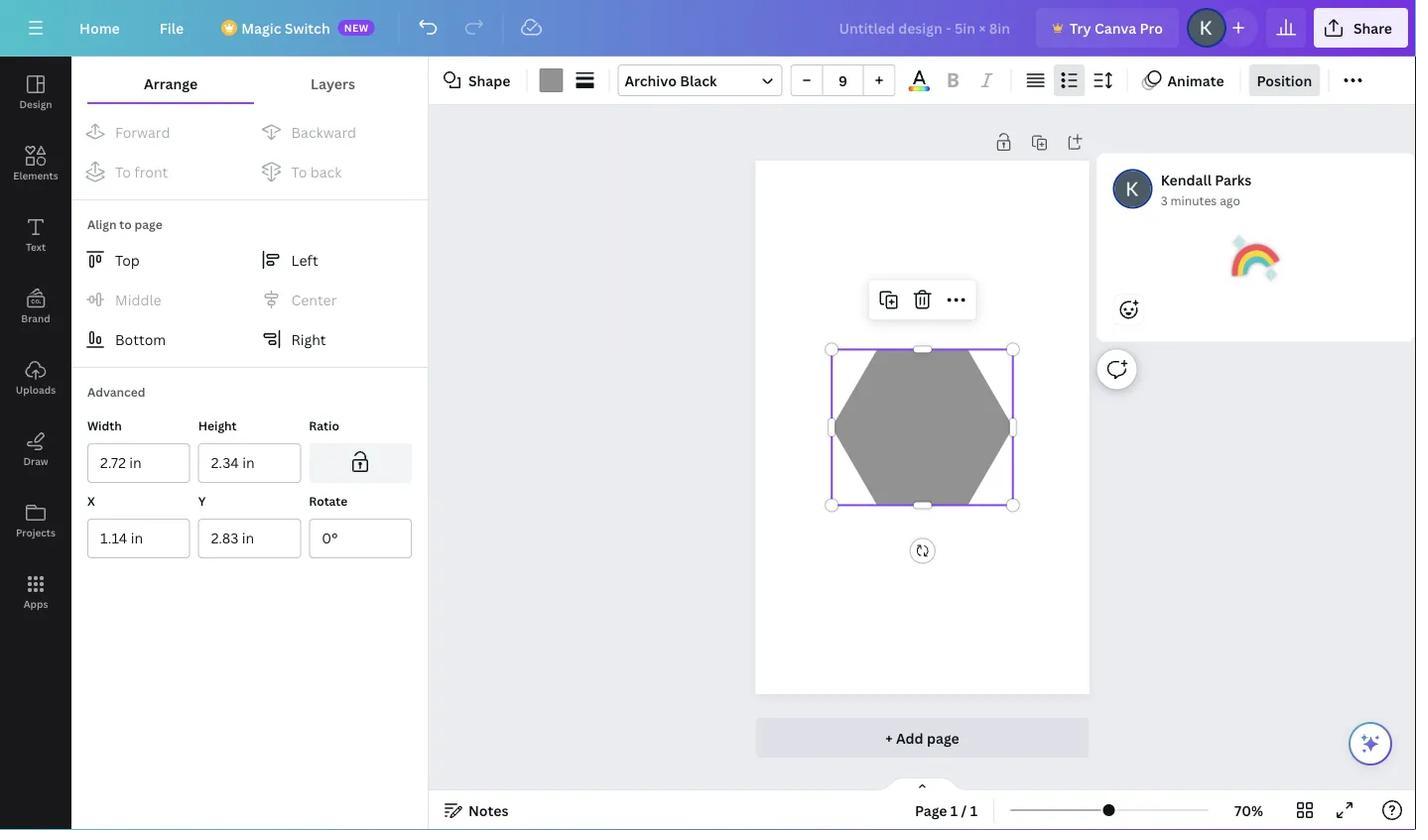 Task type: describe. For each thing, give the bounding box(es) containing it.
Rotate text field
[[322, 520, 399, 558]]

left
[[291, 251, 318, 269]]

side panel tab list
[[0, 57, 71, 628]]

main menu bar
[[0, 0, 1416, 57]]

parks
[[1215, 171, 1252, 189]]

switch
[[285, 18, 330, 37]]

forward button
[[75, 112, 246, 152]]

bottom button
[[75, 320, 246, 359]]

add
[[896, 729, 923, 748]]

draw
[[23, 454, 48, 468]]

x
[[87, 493, 95, 509]]

top button
[[75, 240, 246, 280]]

right
[[291, 330, 326, 349]]

file button
[[144, 8, 200, 48]]

magic
[[241, 18, 281, 37]]

position button
[[1249, 64, 1320, 96]]

+ add page
[[885, 729, 959, 748]]

back
[[310, 162, 342, 181]]

+
[[885, 729, 893, 748]]

width
[[87, 417, 122, 434]]

2 1 from the left
[[970, 801, 977, 820]]

page for + add page
[[927, 729, 959, 748]]

magic switch
[[241, 18, 330, 37]]

share
[[1353, 18, 1392, 37]]

/
[[961, 801, 967, 820]]

file
[[160, 18, 184, 37]]

black
[[680, 71, 717, 90]]

Height text field
[[211, 445, 288, 482]]

animate
[[1167, 71, 1224, 90]]

advanced
[[87, 384, 145, 400]]

notes button
[[437, 795, 516, 827]]

position
[[1257, 71, 1312, 90]]

notes
[[468, 801, 509, 820]]

layers
[[311, 74, 355, 93]]

to back
[[291, 162, 342, 181]]

projects
[[16, 526, 56, 539]]

try canva pro
[[1070, 18, 1163, 37]]

top
[[115, 251, 140, 269]]

Y text field
[[211, 520, 288, 558]]

forward
[[115, 123, 170, 141]]

uploads
[[16, 383, 56, 396]]

kendall parks 3 minutes ago
[[1161, 171, 1252, 209]]

arrange button
[[87, 64, 254, 102]]

X text field
[[100, 520, 177, 558]]

+ add page button
[[756, 718, 1089, 758]]

arrange
[[144, 74, 198, 93]]

shape
[[468, 71, 510, 90]]

text
[[26, 240, 46, 254]]

backward
[[291, 123, 356, 141]]

to for to front
[[115, 162, 131, 181]]

text button
[[0, 199, 71, 271]]

show pages image
[[875, 777, 970, 793]]

center
[[291, 290, 337, 309]]

page 1 / 1
[[915, 801, 977, 820]]

share button
[[1314, 8, 1408, 48]]

right button
[[252, 320, 422, 359]]

elements button
[[0, 128, 71, 199]]



Task type: locate. For each thing, give the bounding box(es) containing it.
shape button
[[437, 64, 518, 96]]

archivo black button
[[618, 64, 782, 96]]

0 horizontal spatial to
[[115, 162, 131, 181]]

to left back in the top left of the page
[[291, 162, 307, 181]]

middle
[[115, 290, 161, 309]]

new
[[344, 21, 369, 34]]

page right add
[[927, 729, 959, 748]]

1 horizontal spatial 1
[[970, 801, 977, 820]]

Design title text field
[[823, 8, 1028, 48]]

expressing gratitude image
[[1232, 235, 1280, 282]]

1 right "/"
[[970, 801, 977, 820]]

design button
[[0, 57, 71, 128]]

apps
[[23, 597, 48, 611]]

list
[[71, 112, 428, 192]]

canva
[[1094, 18, 1136, 37]]

bottom
[[115, 330, 166, 349]]

rotate
[[309, 493, 348, 509]]

align to page list
[[71, 240, 428, 359]]

animate button
[[1136, 64, 1232, 96]]

uploads button
[[0, 342, 71, 414]]

1 left "/"
[[950, 801, 958, 820]]

1 horizontal spatial page
[[927, 729, 959, 748]]

align to page
[[87, 216, 162, 232]]

to left "front"
[[115, 162, 131, 181]]

to
[[115, 162, 131, 181], [291, 162, 307, 181]]

ratio
[[309, 417, 339, 434]]

projects button
[[0, 485, 71, 557]]

backward button
[[252, 112, 422, 152]]

elements
[[13, 169, 58, 182]]

to front button
[[75, 152, 246, 192]]

#919191 image
[[539, 68, 563, 92], [539, 68, 563, 92]]

1 vertical spatial page
[[927, 729, 959, 748]]

color range image
[[909, 87, 930, 91]]

1
[[950, 801, 958, 820], [970, 801, 977, 820]]

page inside 'button'
[[927, 729, 959, 748]]

brand
[[21, 312, 50, 325]]

page
[[915, 801, 947, 820]]

list containing forward
[[71, 112, 428, 192]]

2 to from the left
[[291, 162, 307, 181]]

0 horizontal spatial page
[[135, 216, 162, 232]]

y
[[198, 493, 206, 509]]

canva assistant image
[[1358, 732, 1382, 756]]

height
[[198, 417, 237, 434]]

archivo black
[[625, 71, 717, 90]]

layers button
[[254, 64, 412, 102]]

design
[[19, 97, 52, 111]]

to for to back
[[291, 162, 307, 181]]

to front
[[115, 162, 168, 181]]

middle button
[[75, 280, 246, 320]]

pro
[[1140, 18, 1163, 37]]

try canva pro button
[[1036, 8, 1179, 48]]

1 1 from the left
[[950, 801, 958, 820]]

kendall parks list
[[1097, 153, 1416, 405]]

1 to from the left
[[115, 162, 131, 181]]

to back button
[[252, 152, 422, 192]]

draw button
[[0, 414, 71, 485]]

brand button
[[0, 271, 71, 342]]

archivo
[[625, 71, 677, 90]]

70%
[[1235, 801, 1263, 820]]

home link
[[64, 8, 136, 48]]

0 horizontal spatial 1
[[950, 801, 958, 820]]

1 horizontal spatial to
[[291, 162, 307, 181]]

to
[[119, 216, 132, 232]]

0 vertical spatial page
[[135, 216, 162, 232]]

page
[[135, 216, 162, 232], [927, 729, 959, 748]]

70% button
[[1217, 795, 1281, 827]]

center button
[[252, 280, 422, 320]]

home
[[79, 18, 120, 37]]

– – number field
[[829, 71, 857, 90]]

align
[[87, 216, 117, 232]]

apps button
[[0, 557, 71, 628]]

left button
[[252, 240, 422, 280]]

group
[[790, 64, 896, 96]]

try
[[1070, 18, 1091, 37]]

kendall
[[1161, 171, 1212, 189]]

page right to
[[135, 216, 162, 232]]

front
[[134, 162, 168, 181]]

minutes
[[1170, 192, 1217, 209]]

ago
[[1220, 192, 1240, 209]]

3
[[1161, 192, 1168, 209]]

page for align to page
[[135, 216, 162, 232]]

Width text field
[[100, 445, 177, 482]]



Task type: vqa. For each thing, say whether or not it's contained in the screenshot.
Middle "button"
yes



